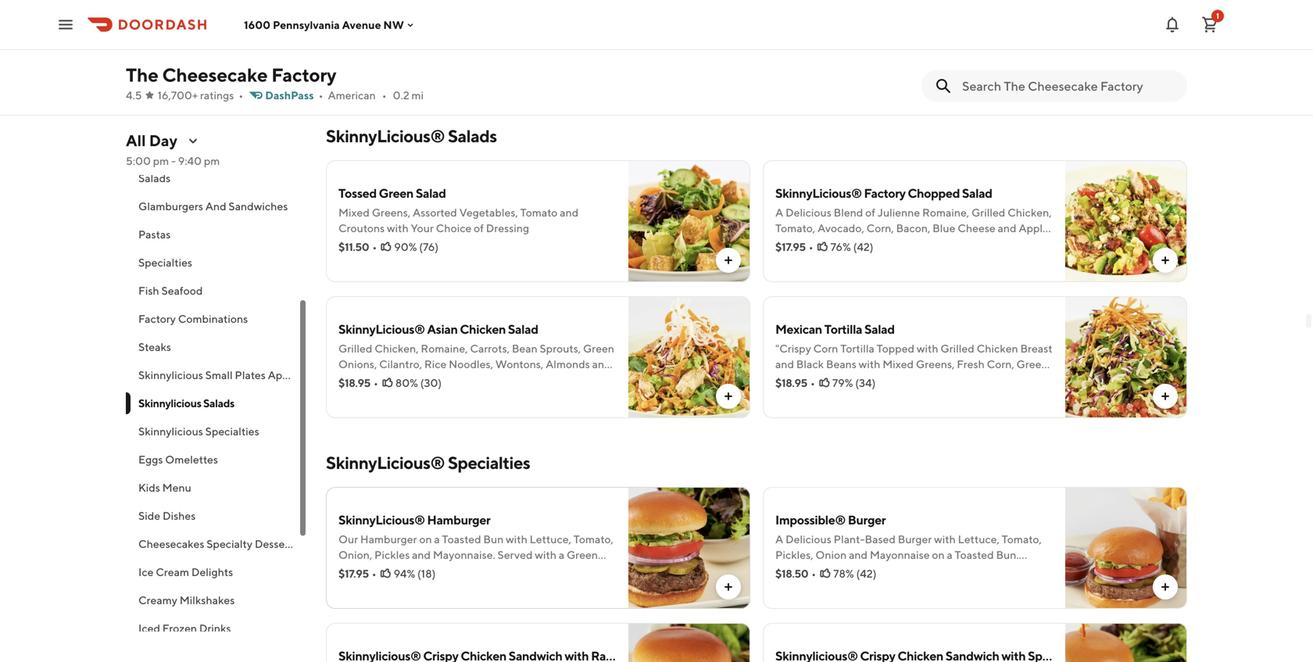 Task type: vqa. For each thing, say whether or not it's contained in the screenshot.
#1
no



Task type: locate. For each thing, give the bounding box(es) containing it.
pickles
[[374, 548, 410, 561]]

hamburger up mayonnaise.
[[427, 512, 490, 527]]

cheese
[[547, 15, 585, 28], [958, 222, 996, 235]]

1600
[[244, 18, 271, 31]]

specialties for skinnylicious specialties
[[205, 425, 259, 438]]

chicken, up apple
[[1008, 206, 1052, 219]]

and right the tomato on the left top
[[560, 206, 579, 219]]

and right almonds
[[592, 358, 611, 371]]

1 vertical spatial cheese
[[958, 222, 996, 235]]

romaine, up rice
[[421, 342, 468, 355]]

skinnylicious up 'eggs omelettes'
[[138, 425, 203, 438]]

1 vertical spatial our
[[473, 373, 492, 386]]

salad up the assorted
[[416, 186, 446, 201]]

1 horizontal spatial chicken,
[[1008, 206, 1052, 219]]

burger up mayonnaise
[[898, 533, 932, 546]]

skinnylicious® crispy chicken sandwich with spicy sriracha mayo image
[[1065, 623, 1187, 662]]

menus image
[[187, 134, 199, 147]]

rice
[[424, 358, 447, 371]]

0.2
[[393, 89, 409, 102]]

our down noodles,
[[473, 373, 492, 386]]

2 pm from the left
[[204, 154, 220, 167]]

2 $18.95 • from the left
[[775, 376, 815, 389]]

lettuce, inside impossible® burger a delicious plant-based burger with lettuce, tomato, pickles, onion and mayonnaise on a toasted bun. served with a green salad
[[958, 533, 1000, 546]]

skinnylicious for skinnylicious salads
[[138, 397, 201, 410]]

dressing inside tossed green salad mixed greens, assorted vegetables, tomato and croutons with your choice of dressing
[[486, 222, 529, 235]]

0 vertical spatial our
[[799, 237, 819, 250]]

on inside impossible® burger a delicious plant-based burger with lettuce, tomato, pickles, onion and mayonnaise on a toasted bun. served with a green salad
[[932, 548, 945, 561]]

0 horizontal spatial $17.95 •
[[338, 567, 377, 580]]

1 vertical spatial salads
[[138, 172, 171, 184]]

$17.95 down the onion,
[[338, 567, 369, 580]]

2 a from the top
[[775, 533, 783, 546]]

1 pm from the left
[[153, 154, 169, 167]]

tossed green salad image
[[628, 160, 750, 282]]

1 horizontal spatial pm
[[204, 154, 220, 167]]

0 horizontal spatial romaine,
[[421, 342, 468, 355]]

1 vertical spatial factory
[[864, 186, 906, 201]]

of inside tossed green salad mixed greens, assorted vegetables, tomato and croutons with your choice of dressing
[[474, 222, 484, 235]]

our inside 'skinnylicious® asian chicken salad grilled chicken, romaine, carrots, bean sprouts, green onions, cilantro, rice noodles, wontons, almonds and sesame seeds served with our skinnylicious® sesame-soy dressing'
[[473, 373, 492, 386]]

2 lettuce, from the left
[[958, 533, 1000, 546]]

$18.95 for mexican tortilla salad
[[775, 376, 807, 389]]

chicken,
[[1008, 206, 1052, 219], [375, 342, 419, 355]]

pennsylvania
[[273, 18, 340, 31]]

0 vertical spatial dressing
[[486, 222, 529, 235]]

1 horizontal spatial $17.95 •
[[775, 240, 813, 253]]

tomato,
[[775, 222, 815, 235], [574, 533, 614, 546], [1002, 533, 1042, 546]]

romaine, up blue
[[922, 206, 969, 219]]

eggs omelettes button
[[126, 446, 307, 474]]

seafood
[[161, 284, 203, 297]]

0 vertical spatial $17.95 •
[[775, 240, 813, 253]]

0 horizontal spatial dressing
[[402, 389, 446, 402]]

(140)
[[418, 50, 444, 63]]

salads up tossed green salad mixed greens, assorted vegetables, tomato and croutons with your choice of dressing on the left top
[[448, 126, 497, 146]]

0 vertical spatial $17.95
[[775, 240, 806, 253]]

1 horizontal spatial toasted
[[955, 548, 994, 561]]

and up the chili
[[588, 15, 606, 28]]

(42) right 76%
[[853, 240, 874, 253]]

skinnylicious® inside skinnylicious® hamburger our hamburger on a toasted bun with lettuce, tomato, onion, pickles and mayonnaise. served with a green salad
[[338, 512, 425, 527]]

0 horizontal spatial add item to cart image
[[722, 254, 735, 267]]

chicken, inside 'skinnylicious® asian chicken salad grilled chicken, romaine, carrots, bean sprouts, green onions, cilantro, rice noodles, wontons, almonds and sesame seeds served with our skinnylicious® sesame-soy dressing'
[[375, 342, 419, 355]]

75% (140)
[[395, 50, 444, 63]]

sauce
[[338, 47, 369, 59]]

creamy
[[138, 594, 177, 607]]

2 vertical spatial salads
[[203, 397, 234, 410]]

(42) right "78%"
[[856, 567, 877, 580]]

grilled inside 'skinnylicious® asian chicken salad grilled chicken, romaine, carrots, bean sprouts, green onions, cilantro, rice noodles, wontons, almonds and sesame seeds served with our skinnylicious® sesame-soy dressing'
[[338, 342, 372, 355]]

1 vertical spatial of
[[474, 222, 484, 235]]

0 vertical spatial chicken,
[[1008, 206, 1052, 219]]

specialties up eggs omelettes button
[[205, 425, 259, 438]]

0 vertical spatial on
[[419, 533, 432, 546]]

0 horizontal spatial specialties
[[138, 256, 192, 269]]

and left apple
[[998, 222, 1017, 235]]

crab,
[[482, 15, 510, 28]]

bun
[[483, 533, 504, 546]]

2 horizontal spatial salads
[[448, 126, 497, 146]]

$18.95 for skinnylicious® asian chicken salad
[[338, 376, 370, 389]]

salad up bean
[[508, 322, 538, 337]]

blend
[[834, 206, 863, 219]]

dishes
[[163, 509, 196, 522]]

specialties up bun
[[448, 453, 530, 473]]

76% (42)
[[831, 240, 874, 253]]

• left 76%
[[809, 240, 813, 253]]

$18.95 left 79%
[[775, 376, 807, 389]]

0 horizontal spatial cream
[[156, 566, 189, 578]]

1 horizontal spatial of
[[865, 206, 876, 219]]

• for 75% (140)
[[373, 50, 378, 63]]

$18.95 • left 79%
[[775, 376, 815, 389]]

0 vertical spatial of
[[865, 206, 876, 219]]

2 horizontal spatial our
[[799, 237, 819, 250]]

seeds
[[379, 373, 409, 386]]

chili
[[577, 31, 601, 44]]

add item to cart image
[[722, 254, 735, 267], [1159, 254, 1172, 267]]

plates
[[235, 369, 266, 381]]

1 horizontal spatial add item to cart image
[[1159, 254, 1172, 267]]

tossed
[[338, 186, 377, 201]]

1 vertical spatial grilled
[[338, 342, 372, 355]]

lettuce, up bun.
[[958, 533, 1000, 546]]

3 skinnylicious from the top
[[138, 425, 203, 438]]

0 horizontal spatial $17.95
[[338, 567, 369, 580]]

sesame-
[[338, 389, 382, 402]]

1 vertical spatial romaine,
[[421, 342, 468, 355]]

and down plant-
[[849, 548, 868, 561]]

skinnylicious® up cilantro,
[[338, 322, 425, 337]]

delicious down impossible®
[[786, 533, 832, 546]]

iced frozen drinks button
[[126, 614, 307, 643]]

factory inside "button"
[[138, 312, 176, 325]]

1 horizontal spatial tomato,
[[775, 222, 815, 235]]

served inside impossible® burger a delicious plant-based burger with lettuce, tomato, pickles, onion and mayonnaise on a toasted bun. served with a green salad
[[775, 564, 811, 577]]

eggs
[[138, 453, 163, 466]]

1 vertical spatial skinnylicious
[[138, 397, 201, 410]]

impossible® burger a delicious plant-based burger with lettuce, tomato, pickles, onion and mayonnaise on a toasted bun. served with a green salad
[[775, 512, 1042, 577]]

and inside skinnylicious® hamburger our hamburger on a toasted bun with lettuce, tomato, onion, pickles and mayonnaise. served with a green salad
[[412, 548, 431, 561]]

of up corn, on the right top of page
[[865, 206, 876, 219]]

1 a from the top
[[775, 206, 783, 219]]

cream inside the classic "crab rangoon" with crab, cream cheese and green onion fried crisp and served with sweet chili sauce
[[512, 15, 545, 28]]

pastas button
[[126, 220, 307, 249]]

served down bun
[[498, 548, 533, 561]]

the cheesecake factory
[[126, 64, 337, 86]]

• left 79%
[[811, 376, 815, 389]]

add item to cart image
[[722, 390, 735, 403], [1159, 390, 1172, 403], [722, 581, 735, 593], [1159, 581, 1172, 593]]

1 horizontal spatial romaine,
[[922, 206, 969, 219]]

desserts
[[255, 537, 298, 550]]

0 vertical spatial delicious
[[786, 206, 832, 219]]

tomato, inside impossible® burger a delicious plant-based burger with lettuce, tomato, pickles, onion and mayonnaise on a toasted bun. served with a green salad
[[1002, 533, 1042, 546]]

4.5
[[126, 89, 142, 102]]

cheese up sweet
[[547, 15, 585, 28]]

toasted inside skinnylicious® hamburger our hamburger on a toasted bun with lettuce, tomato, onion, pickles and mayonnaise. served with a green salad
[[442, 533, 481, 546]]

1 vertical spatial delicious
[[786, 533, 832, 546]]

$18.50
[[775, 567, 808, 580]]

greens,
[[372, 206, 411, 219]]

served down pickles,
[[775, 564, 811, 577]]

1 horizontal spatial $18.95 •
[[775, 376, 815, 389]]

0 vertical spatial hamburger
[[427, 512, 490, 527]]

1 horizontal spatial lettuce,
[[958, 533, 1000, 546]]

1 horizontal spatial on
[[932, 548, 945, 561]]

green inside 'skinnylicious® asian chicken salad grilled chicken, romaine, carrots, bean sprouts, green onions, cilantro, rice noodles, wontons, almonds and sesame seeds served with our skinnylicious® sesame-soy dressing'
[[583, 342, 614, 355]]

choice
[[436, 222, 472, 235]]

0 horizontal spatial on
[[419, 533, 432, 546]]

salad inside skinnylicious® factory chopped salad a delicious blend of julienne romaine, grilled chicken, tomato, avocado, corn, bacon, blue cheese and apple with our skinnylicious® vinaigrette
[[962, 186, 992, 201]]

2 horizontal spatial specialties
[[448, 453, 530, 473]]

2 $18.95 from the left
[[775, 376, 807, 389]]

factory up julienne at the right top of page
[[864, 186, 906, 201]]

avenue
[[342, 18, 381, 31]]

2 delicious from the top
[[786, 533, 832, 546]]

0 vertical spatial toasted
[[442, 533, 481, 546]]

1 horizontal spatial onion
[[816, 548, 847, 561]]

(42) for skinnylicious® specialties
[[856, 567, 877, 580]]

salad
[[416, 186, 446, 201], [962, 186, 992, 201], [508, 322, 538, 337], [865, 322, 895, 337], [338, 564, 366, 577], [878, 564, 906, 577]]

$18.95 • down onions,
[[338, 376, 378, 389]]

the
[[126, 64, 158, 86]]

served
[[483, 31, 518, 44], [412, 373, 447, 386], [498, 548, 533, 561], [775, 564, 811, 577]]

skinnylicious inside skinnylicious small plates appetizers button
[[138, 369, 203, 381]]

• down the pickles
[[372, 567, 377, 580]]

dressing right 'soy'
[[402, 389, 446, 402]]

dressing
[[486, 222, 529, 235], [402, 389, 446, 402]]

2 add item to cart image from the left
[[1159, 254, 1172, 267]]

with inside skinnylicious® factory chopped salad a delicious blend of julienne romaine, grilled chicken, tomato, avocado, corn, bacon, blue cheese and apple with our skinnylicious® vinaigrette
[[775, 237, 797, 250]]

dressing down vegetables,
[[486, 222, 529, 235]]

1 horizontal spatial salads
[[203, 397, 234, 410]]

skinnylicious up skinnylicious specialties
[[138, 397, 201, 410]]

and inside impossible® burger a delicious plant-based burger with lettuce, tomato, pickles, onion and mayonnaise on a toasted bun. served with a green salad
[[849, 548, 868, 561]]

your
[[411, 222, 434, 235]]

$11.50
[[338, 240, 369, 253]]

1 horizontal spatial specialties
[[205, 425, 259, 438]]

delights
[[191, 566, 233, 578]]

and inside tossed green salad mixed greens, assorted vegetables, tomato and croutons with your choice of dressing
[[560, 206, 579, 219]]

$17.95 left 76%
[[775, 240, 806, 253]]

lettuce, right bun
[[530, 533, 571, 546]]

specialties inside skinnylicious specialties button
[[205, 425, 259, 438]]

onion up "78%"
[[816, 548, 847, 561]]

a inside skinnylicious® factory chopped salad a delicious blend of julienne romaine, grilled chicken, tomato, avocado, corn, bacon, blue cheese and apple with our skinnylicious® vinaigrette
[[775, 206, 783, 219]]

skinnylicious® crispy chicken sandwich with ranch image
[[628, 623, 750, 662]]

a inside impossible® burger a delicious plant-based burger with lettuce, tomato, pickles, onion and mayonnaise on a toasted bun. served with a green salad
[[775, 533, 783, 546]]

78%
[[833, 567, 854, 580]]

skinnylicious salads
[[138, 397, 234, 410]]

green inside impossible® burger a delicious plant-based burger with lettuce, tomato, pickles, onion and mayonnaise on a toasted bun. served with a green salad
[[845, 564, 876, 577]]

assorted
[[413, 206, 457, 219]]

skinnylicious® down 'soy'
[[326, 453, 445, 473]]

our left 76%
[[799, 237, 819, 250]]

specialties button
[[126, 249, 307, 277]]

burger up based
[[848, 512, 886, 527]]

$18.95 down onions,
[[338, 376, 370, 389]]

tomato, inside skinnylicious® factory chopped salad a delicious blend of julienne romaine, grilled chicken, tomato, avocado, corn, bacon, blue cheese and apple with our skinnylicious® vinaigrette
[[775, 222, 815, 235]]

0 horizontal spatial tomato,
[[574, 533, 614, 546]]

$17.95 • left 76%
[[775, 240, 813, 253]]

1 vertical spatial on
[[932, 548, 945, 561]]

$12.95 •
[[338, 50, 378, 63]]

$17.95 • down the onion,
[[338, 567, 377, 580]]

delicious up avocado,
[[786, 206, 832, 219]]

on right mayonnaise
[[932, 548, 945, 561]]

• left seeds
[[374, 376, 378, 389]]

1 horizontal spatial $18.95
[[775, 376, 807, 389]]

burger
[[848, 512, 886, 527], [898, 533, 932, 546]]

and up the (18)
[[412, 548, 431, 561]]

1 vertical spatial onion
[[816, 548, 847, 561]]

hamburger up the pickles
[[360, 533, 417, 546]]

skinnylicious for skinnylicious specialties
[[138, 425, 203, 438]]

onion down "crab
[[372, 31, 403, 44]]

chicken
[[460, 322, 506, 337]]

factory up steaks
[[138, 312, 176, 325]]

1 vertical spatial $17.95 •
[[338, 567, 377, 580]]

specialties inside specialties button
[[138, 256, 192, 269]]

0 vertical spatial specialties
[[138, 256, 192, 269]]

delicious inside impossible® burger a delicious plant-based burger with lettuce, tomato, pickles, onion and mayonnaise on a toasted bun. served with a green salad
[[786, 533, 832, 546]]

2 horizontal spatial factory
[[864, 186, 906, 201]]

0 horizontal spatial $18.95
[[338, 376, 370, 389]]

cheese inside the classic "crab rangoon" with crab, cream cheese and green onion fried crisp and served with sweet chili sauce
[[547, 15, 585, 28]]

add item to cart image for skinnylicious® hamburger
[[722, 581, 735, 593]]

0 horizontal spatial pm
[[153, 154, 169, 167]]

Item Search search field
[[962, 77, 1175, 95]]

skinnylicious up skinnylicious salads
[[138, 369, 203, 381]]

0 vertical spatial grilled
[[972, 206, 1006, 219]]

toasted left bun.
[[955, 548, 994, 561]]

0 vertical spatial salads
[[448, 126, 497, 146]]

• for 80% (30)
[[374, 376, 378, 389]]

skinnylicious® down american • 0.2 mi
[[326, 126, 445, 146]]

salad right chopped
[[962, 186, 992, 201]]

0 horizontal spatial cheese
[[547, 15, 585, 28]]

2 vertical spatial factory
[[138, 312, 176, 325]]

add item to cart image for impossible® burger
[[1159, 581, 1172, 593]]

romaine,
[[922, 206, 969, 219], [421, 342, 468, 355]]

cilantro,
[[379, 358, 422, 371]]

sesame
[[338, 373, 377, 386]]

american
[[328, 89, 376, 102]]

0 horizontal spatial lettuce,
[[530, 533, 571, 546]]

(30)
[[420, 376, 442, 389]]

1 lettuce, from the left
[[530, 533, 571, 546]]

0 horizontal spatial of
[[474, 222, 484, 235]]

salad inside tossed green salad mixed greens, assorted vegetables, tomato and croutons with your choice of dressing
[[416, 186, 446, 201]]

• right $11.50
[[372, 240, 377, 253]]

1 vertical spatial cream
[[156, 566, 189, 578]]

delicious inside skinnylicious® factory chopped salad a delicious blend of julienne romaine, grilled chicken, tomato, avocado, corn, bacon, blue cheese and apple with our skinnylicious® vinaigrette
[[786, 206, 832, 219]]

a up pickles,
[[775, 533, 783, 546]]

cheese inside skinnylicious® factory chopped salad a delicious blend of julienne romaine, grilled chicken, tomato, avocado, corn, bacon, blue cheese and apple with our skinnylicious® vinaigrette
[[958, 222, 996, 235]]

• right $12.95
[[373, 50, 378, 63]]

$18.95 •
[[338, 376, 378, 389], [775, 376, 815, 389]]

0 vertical spatial romaine,
[[922, 206, 969, 219]]

salad down the onion,
[[338, 564, 366, 577]]

0 vertical spatial cream
[[512, 15, 545, 28]]

specialties for skinnylicious® specialties
[[448, 453, 530, 473]]

1 horizontal spatial dressing
[[486, 222, 529, 235]]

$18.95 • for mexican tortilla salad
[[775, 376, 815, 389]]

impossible®
[[775, 512, 846, 527]]

salads down 5:00
[[138, 172, 171, 184]]

salad down mayonnaise
[[878, 564, 906, 577]]

blue
[[933, 222, 956, 235]]

skinnylicious inside skinnylicious specialties button
[[138, 425, 203, 438]]

on
[[419, 533, 432, 546], [932, 548, 945, 561]]

small
[[205, 369, 233, 381]]

1600 pennsylvania avenue nw button
[[244, 18, 417, 31]]

1 horizontal spatial factory
[[271, 64, 337, 86]]

creamy milkshakes button
[[126, 586, 307, 614]]

skinnylicious® hamburger image
[[628, 487, 750, 609]]

pm
[[153, 154, 169, 167], [204, 154, 220, 167]]

green inside the classic "crab rangoon" with crab, cream cheese and green onion fried crisp and served with sweet chili sauce
[[338, 31, 370, 44]]

green inside tossed green salad mixed greens, assorted vegetables, tomato and croutons with your choice of dressing
[[379, 186, 414, 201]]

factory up dashpass •
[[271, 64, 337, 86]]

• for 78% (42)
[[812, 567, 816, 580]]

1 horizontal spatial grilled
[[972, 206, 1006, 219]]

0 horizontal spatial toasted
[[442, 533, 481, 546]]

0 horizontal spatial factory
[[138, 312, 176, 325]]

bun.
[[996, 548, 1019, 561]]

0 vertical spatial onion
[[372, 31, 403, 44]]

skinnylicious small plates appetizers
[[138, 369, 322, 381]]

salad right 'tortilla'
[[865, 322, 895, 337]]

and inside skinnylicious® factory chopped salad a delicious blend of julienne romaine, grilled chicken, tomato, avocado, corn, bacon, blue cheese and apple with our skinnylicious® vinaigrette
[[998, 222, 1017, 235]]

skinnylicious® asian chicken salad grilled chicken, romaine, carrots, bean sprouts, green onions, cilantro, rice noodles, wontons, almonds and sesame seeds served with our skinnylicious® sesame-soy dressing
[[338, 322, 614, 402]]

served down rice
[[412, 373, 447, 386]]

toasted up mayonnaise.
[[442, 533, 481, 546]]

our inside skinnylicious® factory chopped salad a delicious blend of julienne romaine, grilled chicken, tomato, avocado, corn, bacon, blue cheese and apple with our skinnylicious® vinaigrette
[[799, 237, 819, 250]]

with inside 'skinnylicious® asian chicken salad grilled chicken, romaine, carrots, bean sprouts, green onions, cilantro, rice noodles, wontons, almonds and sesame seeds served with our skinnylicious® sesame-soy dressing'
[[449, 373, 471, 386]]

on up the (18)
[[419, 533, 432, 546]]

cream right ice at the bottom left of the page
[[156, 566, 189, 578]]

2 vertical spatial specialties
[[448, 453, 530, 473]]

cheesecake
[[162, 64, 268, 86]]

add item to cart image for skinnylicious® asian chicken salad
[[722, 390, 735, 403]]

1 vertical spatial $17.95
[[338, 567, 369, 580]]

1 vertical spatial chicken,
[[375, 342, 419, 355]]

2 skinnylicious from the top
[[138, 397, 201, 410]]

cheese right blue
[[958, 222, 996, 235]]

pm right 9:40
[[204, 154, 220, 167]]

lettuce,
[[530, 533, 571, 546], [958, 533, 1000, 546]]

chicken, up cilantro,
[[375, 342, 419, 355]]

0 horizontal spatial onion
[[372, 31, 403, 44]]

of inside skinnylicious® factory chopped salad a delicious blend of julienne romaine, grilled chicken, tomato, avocado, corn, bacon, blue cheese and apple with our skinnylicious® vinaigrette
[[865, 206, 876, 219]]

1 skinnylicious from the top
[[138, 369, 203, 381]]

pm left - at left
[[153, 154, 169, 167]]

0 vertical spatial a
[[775, 206, 783, 219]]

1 horizontal spatial burger
[[898, 533, 932, 546]]

salads inside button
[[138, 172, 171, 184]]

kids menu
[[138, 481, 191, 494]]

1 $18.95 • from the left
[[338, 376, 378, 389]]

1 vertical spatial dressing
[[402, 389, 446, 402]]

$17.95 • for skinnylicious® factory chopped salad
[[775, 240, 813, 253]]

toasted inside impossible® burger a delicious plant-based burger with lettuce, tomato, pickles, onion and mayonnaise on a toasted bun. served with a green salad
[[955, 548, 994, 561]]

glamburgers and sandwiches button
[[126, 192, 307, 220]]

0 horizontal spatial hamburger
[[360, 533, 417, 546]]

2 horizontal spatial tomato,
[[1002, 533, 1042, 546]]

0 horizontal spatial grilled
[[338, 342, 372, 355]]

nw
[[383, 18, 404, 31]]

skinnylicious® up blend
[[775, 186, 862, 201]]

1 vertical spatial specialties
[[205, 425, 259, 438]]

skinnylicious® down wontons,
[[495, 373, 573, 386]]

lettuce, inside skinnylicious® hamburger our hamburger on a toasted bun with lettuce, tomato, onion, pickles and mayonnaise. served with a green salad
[[530, 533, 571, 546]]

• for 76% (42)
[[809, 240, 813, 253]]

• right $18.50
[[812, 567, 816, 580]]

salads down the small
[[203, 397, 234, 410]]

•
[[373, 50, 378, 63], [239, 89, 243, 102], [319, 89, 323, 102], [382, 89, 387, 102], [372, 240, 377, 253], [809, 240, 813, 253], [374, 376, 378, 389], [811, 376, 815, 389], [372, 567, 377, 580], [812, 567, 816, 580]]

0 horizontal spatial our
[[338, 533, 358, 546]]

0 vertical spatial cheese
[[547, 15, 585, 28]]

a left blend
[[775, 206, 783, 219]]

specialty
[[207, 537, 253, 550]]

0 horizontal spatial $18.95 •
[[338, 376, 378, 389]]

served down crab,
[[483, 31, 518, 44]]

0 vertical spatial skinnylicious
[[138, 369, 203, 381]]

1 vertical spatial hamburger
[[360, 533, 417, 546]]

1 button
[[1194, 9, 1226, 40]]

of down vegetables,
[[474, 222, 484, 235]]

0 horizontal spatial burger
[[848, 512, 886, 527]]

0 horizontal spatial chicken,
[[375, 342, 419, 355]]

1 $18.95 from the left
[[338, 376, 370, 389]]

1 delicious from the top
[[786, 206, 832, 219]]

specialties up 'fish seafood'
[[138, 256, 192, 269]]

skinnylicious® up the pickles
[[338, 512, 425, 527]]

1 vertical spatial toasted
[[955, 548, 994, 561]]

"crab
[[376, 15, 405, 28]]

1 add item to cart image from the left
[[722, 254, 735, 267]]

dressing inside 'skinnylicious® asian chicken salad grilled chicken, romaine, carrots, bean sprouts, green onions, cilantro, rice noodles, wontons, almonds and sesame seeds served with our skinnylicious® sesame-soy dressing'
[[402, 389, 446, 402]]

cream inside button
[[156, 566, 189, 578]]

carrots,
[[470, 342, 510, 355]]

1 horizontal spatial $17.95
[[775, 240, 806, 253]]

1 vertical spatial (42)
[[856, 567, 877, 580]]

1 horizontal spatial cheese
[[958, 222, 996, 235]]

1 horizontal spatial cream
[[512, 15, 545, 28]]

2 vertical spatial skinnylicious
[[138, 425, 203, 438]]

tossed green salad mixed greens, assorted vegetables, tomato and croutons with your choice of dressing
[[338, 186, 579, 235]]

cream right crab,
[[512, 15, 545, 28]]

• for 94% (18)
[[372, 567, 377, 580]]

with inside tossed green salad mixed greens, assorted vegetables, tomato and croutons with your choice of dressing
[[387, 222, 409, 235]]

2 vertical spatial our
[[338, 533, 358, 546]]

0 horizontal spatial salads
[[138, 172, 171, 184]]

0 vertical spatial (42)
[[853, 240, 874, 253]]

our up the onion,
[[338, 533, 358, 546]]

1 horizontal spatial our
[[473, 373, 492, 386]]



Task type: describe. For each thing, give the bounding box(es) containing it.
side
[[138, 509, 160, 522]]

notification bell image
[[1163, 15, 1182, 34]]

day
[[149, 131, 177, 150]]

79%
[[832, 376, 853, 389]]

-
[[171, 154, 176, 167]]

glamburgers and sandwiches
[[138, 200, 288, 213]]

$18.95 • for skinnylicious® asian chicken salad
[[338, 376, 378, 389]]

dashpass •
[[265, 89, 323, 102]]

served inside 'skinnylicious® asian chicken salad grilled chicken, romaine, carrots, bean sprouts, green onions, cilantro, rice noodles, wontons, almonds and sesame seeds served with our skinnylicious® sesame-soy dressing'
[[412, 373, 447, 386]]

add item to cart image for mexican tortilla salad
[[1159, 390, 1172, 403]]

and
[[205, 200, 226, 213]]

open menu image
[[56, 15, 75, 34]]

eggs omelettes
[[138, 453, 218, 466]]

bean
[[512, 342, 538, 355]]

5:00 pm - 9:40 pm
[[126, 154, 220, 167]]

1 horizontal spatial hamburger
[[427, 512, 490, 527]]

5:00
[[126, 154, 151, 167]]

tomato
[[520, 206, 558, 219]]

16,700+ ratings •
[[158, 89, 243, 102]]

ice cream delights
[[138, 566, 233, 578]]

76%
[[831, 240, 851, 253]]

• down the cheesecake factory
[[239, 89, 243, 102]]

sprouts,
[[540, 342, 581, 355]]

based
[[865, 533, 896, 546]]

grilled inside skinnylicious® factory chopped salad a delicious blend of julienne romaine, grilled chicken, tomato, avocado, corn, bacon, blue cheese and apple with our skinnylicious® vinaigrette
[[972, 206, 1006, 219]]

skinnylicious® for skinnylicious® asian chicken salad grilled chicken, romaine, carrots, bean sprouts, green onions, cilantro, rice noodles, wontons, almonds and sesame seeds served with our skinnylicious® sesame-soy dressing
[[338, 322, 425, 337]]

classic
[[338, 15, 373, 28]]

(76)
[[419, 240, 439, 253]]

(42) for skinnylicious® salads
[[853, 240, 874, 253]]

skinnylicious® for skinnylicious® specialties
[[326, 453, 445, 473]]

omelettes
[[165, 453, 218, 466]]

pastas
[[138, 228, 171, 241]]

all
[[126, 131, 146, 150]]

onion,
[[338, 548, 372, 561]]

all day
[[126, 131, 177, 150]]

factory inside skinnylicious® factory chopped salad a delicious blend of julienne romaine, grilled chicken, tomato, avocado, corn, bacon, blue cheese and apple with our skinnylicious® vinaigrette
[[864, 186, 906, 201]]

add item to cart image for tossed green salad
[[722, 254, 735, 267]]

steaks button
[[126, 333, 307, 361]]

milkshakes
[[180, 594, 235, 607]]

apple
[[1019, 222, 1049, 235]]

chicken, inside skinnylicious® factory chopped salad a delicious blend of julienne romaine, grilled chicken, tomato, avocado, corn, bacon, blue cheese and apple with our skinnylicious® vinaigrette
[[1008, 206, 1052, 219]]

90% (76)
[[394, 240, 439, 253]]

skinnylicious® asian chicken salad image
[[628, 296, 750, 418]]

noodles,
[[449, 358, 493, 371]]

add item to cart image for skinnylicious® factory chopped salad
[[1159, 254, 1172, 267]]

(18)
[[417, 567, 436, 580]]

salad inside impossible® burger a delicious plant-based burger with lettuce, tomato, pickles, onion and mayonnaise on a toasted bun. served with a green salad
[[878, 564, 906, 577]]

iced
[[138, 622, 160, 635]]

onions,
[[338, 358, 377, 371]]

cheesecakes specialty desserts button
[[126, 530, 307, 558]]

skinnylicious® factory chopped salad image
[[1065, 160, 1187, 282]]

• for 79% (34)
[[811, 376, 815, 389]]

served inside the classic "crab rangoon" with crab, cream cheese and green onion fried crisp and served with sweet chili sauce
[[483, 31, 518, 44]]

american • 0.2 mi
[[328, 89, 424, 102]]

rangoon"
[[407, 15, 456, 28]]

0 vertical spatial factory
[[271, 64, 337, 86]]

frozen
[[162, 622, 197, 635]]

salad inside skinnylicious® hamburger our hamburger on a toasted bun with lettuce, tomato, onion, pickles and mayonnaise. served with a green salad
[[338, 564, 366, 577]]

1 vertical spatial burger
[[898, 533, 932, 546]]

tortilla
[[824, 322, 862, 337]]

(34)
[[855, 376, 876, 389]]

on inside skinnylicious® hamburger our hamburger on a toasted bun with lettuce, tomato, onion, pickles and mayonnaise. served with a green salad
[[419, 533, 432, 546]]

skinnylicious® for skinnylicious® hamburger our hamburger on a toasted bun with lettuce, tomato, onion, pickles and mayonnaise. served with a green salad
[[338, 512, 425, 527]]

vinaigrette
[[901, 237, 957, 250]]

avocado,
[[818, 222, 864, 235]]

0 vertical spatial burger
[[848, 512, 886, 527]]

90%
[[394, 240, 417, 253]]

impossible® burger image
[[1065, 487, 1187, 609]]

1600 pennsylvania avenue nw
[[244, 18, 404, 31]]

salads for skinnylicious® salads
[[448, 126, 497, 146]]

combinations
[[178, 312, 248, 325]]

skinnylicious® hamburger our hamburger on a toasted bun with lettuce, tomato, onion, pickles and mayonnaise. served with a green salad
[[338, 512, 614, 577]]

chopped
[[908, 186, 960, 201]]

$12.95
[[338, 50, 370, 63]]

onion inside the classic "crab rangoon" with crab, cream cheese and green onion fried crisp and served with sweet chili sauce
[[372, 31, 403, 44]]

iced frozen drinks
[[138, 622, 231, 635]]

julienne
[[878, 206, 920, 219]]

• left american
[[319, 89, 323, 102]]

steaks
[[138, 340, 171, 353]]

vegetables,
[[459, 206, 518, 219]]

$18.50 •
[[775, 567, 816, 580]]

skinnylicious for skinnylicious small plates appetizers
[[138, 369, 203, 381]]

1
[[1216, 11, 1219, 20]]

mexican tortilla salad image
[[1065, 296, 1187, 418]]

menu
[[162, 481, 191, 494]]

side dishes button
[[126, 502, 307, 530]]

mexican
[[775, 322, 822, 337]]

1 items, open order cart image
[[1201, 15, 1219, 34]]

skinnylicious® down avocado,
[[821, 237, 899, 250]]

$17.95 for skinnylicious® hamburger
[[338, 567, 369, 580]]

green inside skinnylicious® hamburger our hamburger on a toasted bun with lettuce, tomato, onion, pickles and mayonnaise. served with a green salad
[[567, 548, 598, 561]]

mayonnaise.
[[433, 548, 495, 561]]

• for 90% (76)
[[372, 240, 377, 253]]

wontons,
[[495, 358, 544, 371]]

almonds
[[546, 358, 590, 371]]

$17.95 • for skinnylicious® hamburger
[[338, 567, 377, 580]]

tomato, inside skinnylicious® hamburger our hamburger on a toasted bun with lettuce, tomato, onion, pickles and mayonnaise. served with a green salad
[[574, 533, 614, 546]]

and right crisp
[[462, 31, 481, 44]]

skinnylicious specialties button
[[126, 417, 307, 446]]

mexican tortilla salad
[[775, 322, 895, 337]]

cheesecakes
[[138, 537, 204, 550]]

94% (18)
[[394, 567, 436, 580]]

fried
[[405, 31, 431, 44]]

• left '0.2' at left top
[[382, 89, 387, 102]]

salad inside 'skinnylicious® asian chicken salad grilled chicken, romaine, carrots, bean sprouts, green onions, cilantro, rice noodles, wontons, almonds and sesame seeds served with our skinnylicious® sesame-soy dressing'
[[508, 322, 538, 337]]

75%
[[395, 50, 416, 63]]

romaine, inside skinnylicious® factory chopped salad a delicious blend of julienne romaine, grilled chicken, tomato, avocado, corn, bacon, blue cheese and apple with our skinnylicious® vinaigrette
[[922, 206, 969, 219]]

romaine, inside 'skinnylicious® asian chicken salad grilled chicken, romaine, carrots, bean sprouts, green onions, cilantro, rice noodles, wontons, almonds and sesame seeds served with our skinnylicious® sesame-soy dressing'
[[421, 342, 468, 355]]

80%
[[395, 376, 418, 389]]

served inside skinnylicious® hamburger our hamburger on a toasted bun with lettuce, tomato, onion, pickles and mayonnaise. served with a green salad
[[498, 548, 533, 561]]

sandwiches
[[229, 200, 288, 213]]

onion inside impossible® burger a delicious plant-based burger with lettuce, tomato, pickles, onion and mayonnaise on a toasted bun. served with a green salad
[[816, 548, 847, 561]]

skinnylicious® factory chopped salad a delicious blend of julienne romaine, grilled chicken, tomato, avocado, corn, bacon, blue cheese and apple with our skinnylicious® vinaigrette
[[775, 186, 1052, 250]]

78% (42)
[[833, 567, 877, 580]]

fish
[[138, 284, 159, 297]]

$17.95 for skinnylicious® factory chopped salad
[[775, 240, 806, 253]]

ice cream delights button
[[126, 558, 307, 586]]

fish seafood button
[[126, 277, 307, 305]]

salads button
[[126, 164, 307, 192]]

our inside skinnylicious® hamburger our hamburger on a toasted bun with lettuce, tomato, onion, pickles and mayonnaise. served with a green salad
[[338, 533, 358, 546]]

crab wontons image
[[628, 0, 750, 91]]

and inside 'skinnylicious® asian chicken salad grilled chicken, romaine, carrots, bean sprouts, green onions, cilantro, rice noodles, wontons, almonds and sesame seeds served with our skinnylicious® sesame-soy dressing'
[[592, 358, 611, 371]]

skinnylicious® for skinnylicious® salads
[[326, 126, 445, 146]]

skinnylicious® for skinnylicious® factory chopped salad a delicious blend of julienne romaine, grilled chicken, tomato, avocado, corn, bacon, blue cheese and apple with our skinnylicious® vinaigrette
[[775, 186, 862, 201]]

side dishes
[[138, 509, 196, 522]]

ratings
[[200, 89, 234, 102]]

salads for skinnylicious salads
[[203, 397, 234, 410]]



